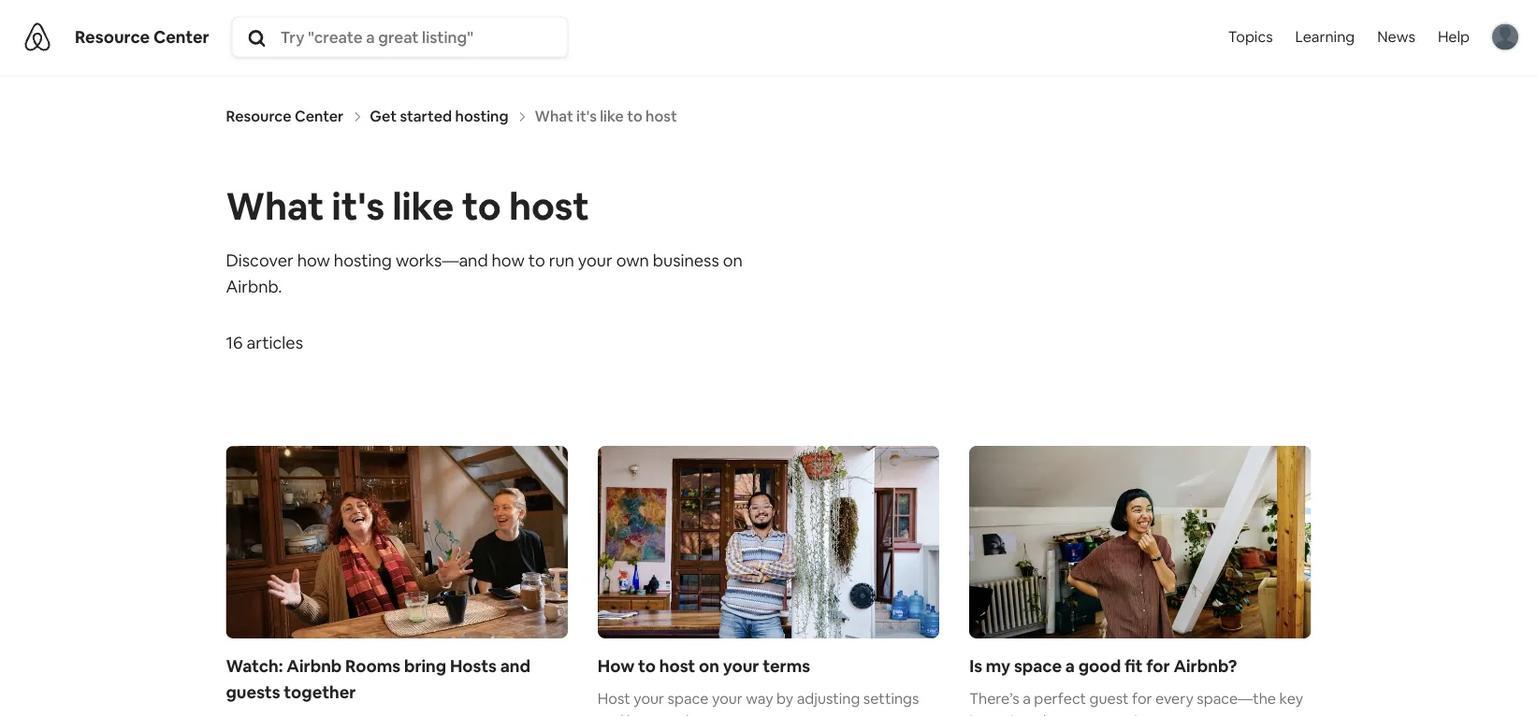 Task type: describe. For each thing, give the bounding box(es) containing it.
0 horizontal spatial to
[[462, 182, 501, 230]]

help
[[1438, 27, 1470, 46]]

how to host on your terms
[[598, 656, 810, 678]]

expectations.
[[1072, 711, 1165, 717]]

own
[[616, 250, 649, 272]]

1 how from the left
[[297, 250, 330, 272]]

get
[[370, 107, 397, 126]]

watch:
[[226, 656, 283, 678]]

house
[[627, 711, 668, 717]]

together
[[284, 682, 356, 704]]

good
[[1078, 656, 1121, 678]]

hosting for started
[[455, 107, 508, 126]]

space—the
[[1197, 689, 1276, 708]]

0 vertical spatial host
[[509, 182, 589, 230]]

host
[[598, 689, 630, 708]]

on inside discover how hosting works—and how to run your own business on airbnb.
[[723, 250, 743, 272]]

your up house
[[634, 689, 664, 708]]

mateo's account image
[[1492, 24, 1518, 50]]

news
[[1377, 27, 1415, 46]]

like
[[392, 182, 454, 230]]

hosting for how
[[334, 250, 392, 272]]

a inside there's a perfect guest for every space—the key is setting clear expectations.
[[1023, 689, 1031, 708]]

16 articles
[[226, 332, 303, 354]]

settings
[[863, 689, 919, 708]]

by
[[777, 689, 793, 708]]

0 horizontal spatial on
[[699, 656, 719, 678]]

way
[[746, 689, 773, 708]]

adjusting
[[797, 689, 860, 708]]

host your space your way by adjusting settings and house rules.
[[598, 689, 919, 717]]

airbnb
[[287, 656, 342, 678]]

rules.
[[672, 711, 708, 717]]

2 how from the left
[[492, 250, 525, 272]]

watch: airbnb rooms bring hosts and guests together
[[226, 656, 530, 704]]

0 vertical spatial resource center link
[[75, 26, 209, 48]]

get started hosting link
[[370, 107, 508, 126]]

1 horizontal spatial host
[[659, 656, 695, 678]]

your up 'way'
[[723, 656, 759, 678]]

run
[[549, 250, 574, 272]]

works—and
[[396, 250, 488, 272]]

space for your
[[668, 689, 709, 708]]

is my space a good fit for airbnb?
[[969, 656, 1237, 678]]

hosts
[[450, 656, 497, 678]]

1 vertical spatial resource
[[226, 107, 291, 126]]

for inside there's a perfect guest for every space—the key is setting clear expectations.
[[1132, 689, 1152, 708]]

airbnb?
[[1174, 656, 1237, 678]]

fit
[[1124, 656, 1143, 678]]

what
[[226, 182, 324, 230]]

terms
[[763, 656, 810, 678]]

Search text field
[[280, 27, 564, 47]]

my
[[986, 656, 1010, 678]]

watch: airbnb rooms bring hosts and guests together link
[[226, 446, 568, 717]]



Task type: locate. For each thing, give the bounding box(es) containing it.
on right business
[[723, 250, 743, 272]]

guest
[[1089, 689, 1129, 708]]

1 horizontal spatial how
[[492, 250, 525, 272]]

discover
[[226, 250, 293, 272]]

space up rules.
[[668, 689, 709, 708]]

there's a perfect guest for every space—the key is setting clear expectations.
[[969, 689, 1303, 717]]

0 vertical spatial and
[[500, 656, 530, 678]]

0 horizontal spatial how
[[297, 250, 330, 272]]

discover how hosting works—and how to run your own business on airbnb.
[[226, 250, 743, 298]]

1 vertical spatial and
[[598, 711, 624, 717]]

for up 'expectations.'
[[1132, 689, 1152, 708]]

topics
[[1228, 27, 1273, 46]]

an airbnb rooms host and her guest both laugh while sitting side by side at a wooden table with mugs and glasses on it. image
[[226, 446, 568, 639], [226, 446, 568, 639]]

help link
[[1427, 0, 1481, 74]]

host up rules.
[[659, 656, 695, 678]]

topics button
[[1224, 0, 1277, 78]]

how left the run
[[492, 250, 525, 272]]

key
[[1279, 689, 1303, 708]]

on up rules.
[[699, 656, 719, 678]]

a
[[1065, 656, 1075, 678], [1023, 689, 1031, 708]]

1 horizontal spatial to
[[528, 250, 545, 272]]

and inside host your space your way by adjusting settings and house rules.
[[598, 711, 624, 717]]

1 vertical spatial to
[[528, 250, 545, 272]]

perfect
[[1034, 689, 1086, 708]]

on
[[723, 250, 743, 272], [699, 656, 719, 678]]

1 horizontal spatial resource center link
[[226, 107, 344, 126]]

1 horizontal spatial hosting
[[455, 107, 508, 126]]

1 horizontal spatial resource center
[[226, 107, 344, 126]]

how
[[297, 250, 330, 272], [492, 250, 525, 272]]

0 vertical spatial hosting
[[455, 107, 508, 126]]

hosting down "it's"
[[334, 250, 392, 272]]

learning
[[1295, 27, 1355, 46]]

0 vertical spatial a
[[1065, 656, 1075, 678]]

2 horizontal spatial to
[[638, 656, 656, 678]]

what it's like to host
[[226, 182, 589, 230]]

space up perfect
[[1014, 656, 1062, 678]]

1 vertical spatial on
[[699, 656, 719, 678]]

1 horizontal spatial center
[[295, 107, 344, 126]]

is
[[969, 711, 980, 717]]

your inside discover how hosting works—and how to run your own business on airbnb.
[[578, 250, 612, 272]]

airbnb.
[[226, 276, 282, 298]]

space
[[1014, 656, 1062, 678], [668, 689, 709, 708]]

0 horizontal spatial resource center link
[[75, 26, 209, 48]]

center for the top resource center link
[[153, 26, 209, 48]]

0 vertical spatial for
[[1146, 656, 1170, 678]]

resource
[[75, 26, 150, 48], [226, 107, 291, 126]]

news button
[[1366, 0, 1427, 74]]

how
[[598, 656, 634, 678]]

0 vertical spatial on
[[723, 250, 743, 272]]

and down host
[[598, 711, 624, 717]]

0 horizontal spatial space
[[668, 689, 709, 708]]

0 horizontal spatial host
[[509, 182, 589, 230]]

a person in a blue and white striped vest and checkered shirt smiles and leans against a white wall covered with plants. image
[[598, 446, 939, 639], [598, 446, 939, 639]]

your right the run
[[578, 250, 612, 272]]

and inside watch: airbnb rooms bring hosts and guests together
[[500, 656, 530, 678]]

every
[[1155, 689, 1194, 708]]

1 horizontal spatial resource
[[226, 107, 291, 126]]

0 horizontal spatial resource
[[75, 26, 150, 48]]

1 horizontal spatial space
[[1014, 656, 1062, 678]]

there's
[[969, 689, 1019, 708]]

a left the good
[[1065, 656, 1075, 678]]

hosting
[[455, 107, 508, 126], [334, 250, 392, 272]]

1 vertical spatial hosting
[[334, 250, 392, 272]]

guests
[[226, 682, 280, 704]]

business
[[653, 250, 719, 272]]

clear
[[1035, 711, 1069, 717]]

1 horizontal spatial on
[[723, 250, 743, 272]]

and right hosts
[[500, 656, 530, 678]]

1 vertical spatial resource center link
[[226, 107, 344, 126]]

resource center
[[75, 26, 209, 48], [226, 107, 344, 126]]

0 vertical spatial to
[[462, 182, 501, 230]]

host
[[509, 182, 589, 230], [659, 656, 695, 678]]

to right like
[[462, 182, 501, 230]]

2 vertical spatial to
[[638, 656, 656, 678]]

space inside host your space your way by adjusting settings and house rules.
[[668, 689, 709, 708]]

started
[[400, 107, 452, 126]]

16
[[226, 332, 243, 354]]

1 vertical spatial resource center
[[226, 107, 344, 126]]

your
[[578, 250, 612, 272], [723, 656, 759, 678], [634, 689, 664, 708], [712, 689, 743, 708]]

for right fit on the right of page
[[1146, 656, 1170, 678]]

space for a
[[1014, 656, 1062, 678]]

1 vertical spatial center
[[295, 107, 344, 126]]

setting
[[983, 711, 1032, 717]]

host up the run
[[509, 182, 589, 230]]

it's
[[332, 182, 385, 230]]

to inside discover how hosting works—and how to run your own business on airbnb.
[[528, 250, 545, 272]]

0 horizontal spatial hosting
[[334, 250, 392, 272]]

center
[[153, 26, 209, 48], [295, 107, 344, 126]]

1 vertical spatial host
[[659, 656, 695, 678]]

hosting inside discover how hosting works—and how to run your own business on airbnb.
[[334, 250, 392, 272]]

0 vertical spatial center
[[153, 26, 209, 48]]

is
[[969, 656, 982, 678]]

0 horizontal spatial center
[[153, 26, 209, 48]]

0 horizontal spatial and
[[500, 656, 530, 678]]

your left 'way'
[[712, 689, 743, 708]]

1 vertical spatial a
[[1023, 689, 1031, 708]]

articles
[[246, 332, 303, 354]]

0 horizontal spatial resource center
[[75, 26, 209, 48]]

a up setting
[[1023, 689, 1031, 708]]

how right discover
[[297, 250, 330, 272]]

1 horizontal spatial a
[[1065, 656, 1075, 678]]

0 horizontal spatial a
[[1023, 689, 1031, 708]]

hosting right 'started'
[[455, 107, 508, 126]]

and
[[500, 656, 530, 678], [598, 711, 624, 717]]

for
[[1146, 656, 1170, 678], [1132, 689, 1152, 708]]

center for the right resource center link
[[295, 107, 344, 126]]

resource center link
[[75, 26, 209, 48], [226, 107, 344, 126]]

0 vertical spatial space
[[1014, 656, 1062, 678]]

1 horizontal spatial and
[[598, 711, 624, 717]]

to right how
[[638, 656, 656, 678]]

rooms
[[345, 656, 401, 678]]

a person stands and smiles in a room with white walls, several plants, and a couch in the background. image
[[969, 446, 1311, 639], [969, 446, 1311, 639]]

1 vertical spatial space
[[668, 689, 709, 708]]

1 vertical spatial for
[[1132, 689, 1152, 708]]

bring
[[404, 656, 446, 678]]

get started hosting
[[370, 107, 508, 126]]

to left the run
[[528, 250, 545, 272]]

to
[[462, 182, 501, 230], [528, 250, 545, 272], [638, 656, 656, 678]]

0 vertical spatial resource
[[75, 26, 150, 48]]

0 vertical spatial resource center
[[75, 26, 209, 48]]

learning button
[[1284, 0, 1366, 74]]



Task type: vqa. For each thing, say whether or not it's contained in the screenshot.
the Cancellation
no



